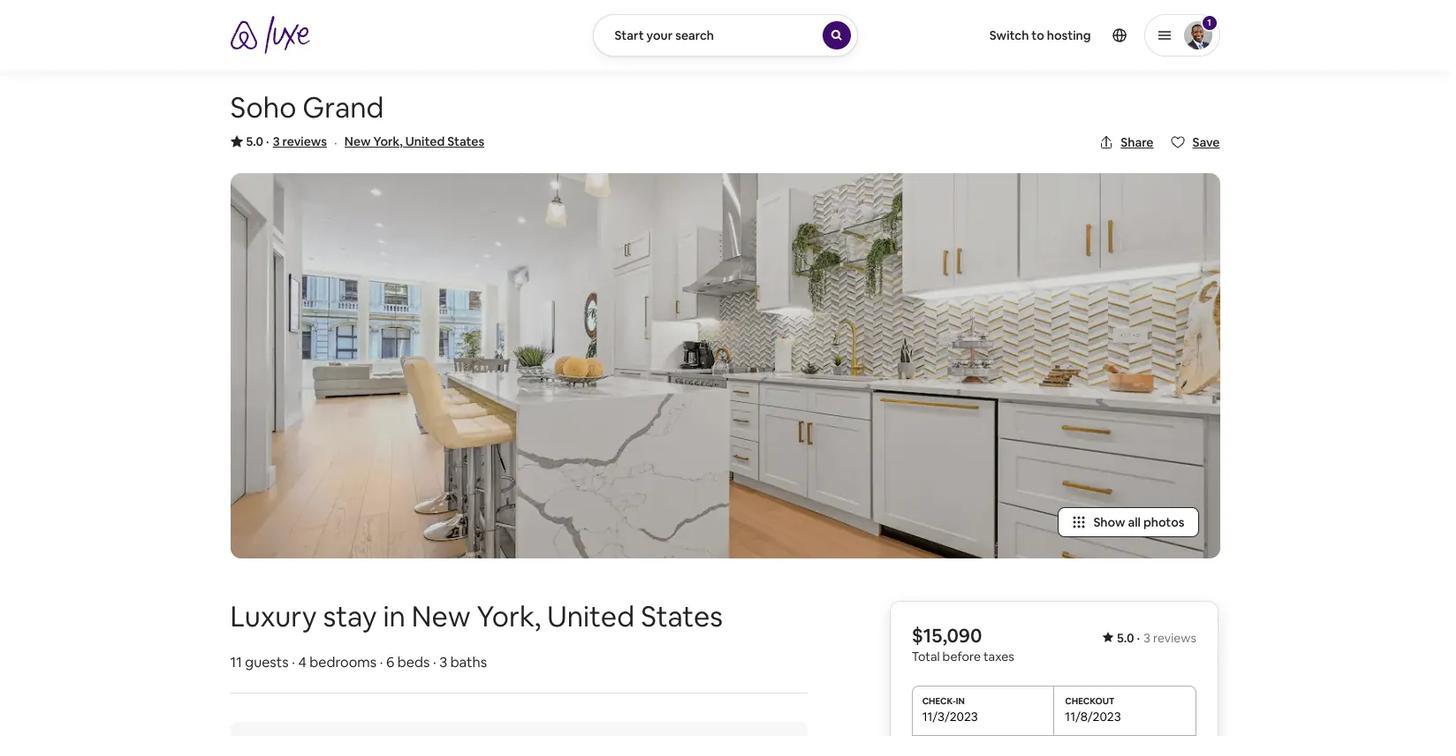 Task type: vqa. For each thing, say whether or not it's contained in the screenshot.
$157
no



Task type: describe. For each thing, give the bounding box(es) containing it.
before
[[944, 649, 982, 665]]

0 vertical spatial reviews
[[283, 134, 327, 149]]

stay
[[323, 598, 377, 635]]

1 horizontal spatial new
[[412, 598, 471, 635]]

start
[[615, 27, 644, 43]]

photos
[[1144, 514, 1185, 530]]

switch to hosting
[[990, 27, 1092, 43]]

1
[[1208, 17, 1212, 28]]

profile element
[[879, 0, 1221, 71]]

show all photos button
[[1059, 507, 1199, 537]]

1 vertical spatial reviews
[[1154, 630, 1198, 646]]

switch
[[990, 27, 1030, 43]]

save
[[1193, 134, 1221, 150]]

switch to hosting link
[[979, 17, 1102, 54]]

york, inside · new york, united states
[[374, 134, 403, 149]]

soho
[[230, 89, 297, 126]]

0 vertical spatial 5.0 · 3 reviews
[[246, 134, 327, 149]]

start your search button
[[593, 14, 858, 57]]

11/3/2023
[[923, 709, 979, 725]]

11 guests · 4 bedrooms · 6 beds · 3 baths
[[230, 653, 487, 672]]

$15,090 total before taxes
[[913, 623, 1015, 665]]

show all photos
[[1094, 514, 1185, 530]]

1 vertical spatial 5.0 · 3 reviews
[[1118, 630, 1198, 646]]

baths
[[451, 653, 487, 672]]

your
[[647, 27, 673, 43]]

4
[[298, 653, 307, 672]]

save button
[[1165, 127, 1228, 157]]

1 vertical spatial 5.0
[[1118, 630, 1135, 646]]

luxury
[[230, 598, 317, 635]]

· new york, united states
[[334, 134, 485, 152]]

1 horizontal spatial york,
[[477, 598, 541, 635]]

0 horizontal spatial 3
[[273, 134, 280, 149]]

to
[[1032, 27, 1045, 43]]

3 reviews button
[[273, 133, 327, 150]]

united
[[406, 134, 445, 149]]

bedrooms
[[310, 653, 377, 672]]

Start your search search field
[[593, 14, 858, 57]]

airbnb luxe image
[[230, 20, 292, 49]]

total
[[913, 649, 941, 665]]

0 vertical spatial 5.0
[[246, 134, 264, 149]]

all
[[1129, 514, 1141, 530]]



Task type: locate. For each thing, give the bounding box(es) containing it.
new right in
[[412, 598, 471, 635]]

grand
[[303, 89, 384, 126]]

0 horizontal spatial york,
[[374, 134, 403, 149]]

0 vertical spatial new
[[345, 134, 371, 149]]

0 horizontal spatial new
[[345, 134, 371, 149]]

start your search
[[615, 27, 715, 43]]

states
[[448, 134, 485, 149]]

0 horizontal spatial 5.0
[[246, 134, 264, 149]]

1 vertical spatial york,
[[477, 598, 541, 635]]

new down grand
[[345, 134, 371, 149]]

0 vertical spatial york,
[[374, 134, 403, 149]]

soho grand
[[230, 89, 384, 126]]

new
[[345, 134, 371, 149], [412, 598, 471, 635]]

1 horizontal spatial 3
[[440, 653, 448, 672]]

0 horizontal spatial 5.0 · 3 reviews
[[246, 134, 327, 149]]

york, left united
[[374, 134, 403, 149]]

luxury stay in new york, united states
[[230, 598, 723, 635]]

hosting
[[1048, 27, 1092, 43]]

6
[[386, 653, 395, 672]]

in
[[383, 598, 406, 635]]

1 horizontal spatial reviews
[[1154, 630, 1198, 646]]

5.0 · 3 reviews
[[246, 134, 327, 149], [1118, 630, 1198, 646]]

1 vertical spatial 3
[[1145, 630, 1152, 646]]

2 horizontal spatial 3
[[1145, 630, 1152, 646]]

5.0
[[246, 134, 264, 149], [1118, 630, 1135, 646]]

1 button
[[1145, 14, 1221, 57]]

5.0 down soho
[[246, 134, 264, 149]]

2 vertical spatial 3
[[440, 653, 448, 672]]

share
[[1121, 134, 1154, 150]]

taxes
[[985, 649, 1015, 665]]

5.0 up 11/8/2023
[[1118, 630, 1135, 646]]

0 horizontal spatial reviews
[[283, 134, 327, 149]]

york,
[[374, 134, 403, 149], [477, 598, 541, 635]]

new york, united states button
[[345, 131, 485, 152]]

1 horizontal spatial 5.0
[[1118, 630, 1135, 646]]

new inside · new york, united states
[[345, 134, 371, 149]]

11
[[230, 653, 242, 672]]

1 horizontal spatial 5.0 · 3 reviews
[[1118, 630, 1198, 646]]

share button
[[1093, 127, 1161, 157]]

guests
[[245, 653, 289, 672]]

united states
[[548, 598, 723, 635]]

beds
[[398, 653, 430, 672]]

1 vertical spatial new
[[412, 598, 471, 635]]

3
[[273, 134, 280, 149], [1145, 630, 1152, 646], [440, 653, 448, 672]]

11/8/2023
[[1066, 709, 1122, 725]]

$15,090
[[913, 623, 983, 648]]

show
[[1094, 514, 1126, 530]]

0 vertical spatial 3
[[273, 134, 280, 149]]

search
[[676, 27, 715, 43]]

reviews
[[283, 134, 327, 149], [1154, 630, 1198, 646]]

soho grand image 1 image
[[230, 173, 1221, 559]]

york, up baths
[[477, 598, 541, 635]]

·
[[266, 134, 269, 149], [334, 134, 338, 152], [1138, 630, 1141, 646], [292, 653, 295, 672], [380, 653, 383, 672], [433, 653, 436, 672]]



